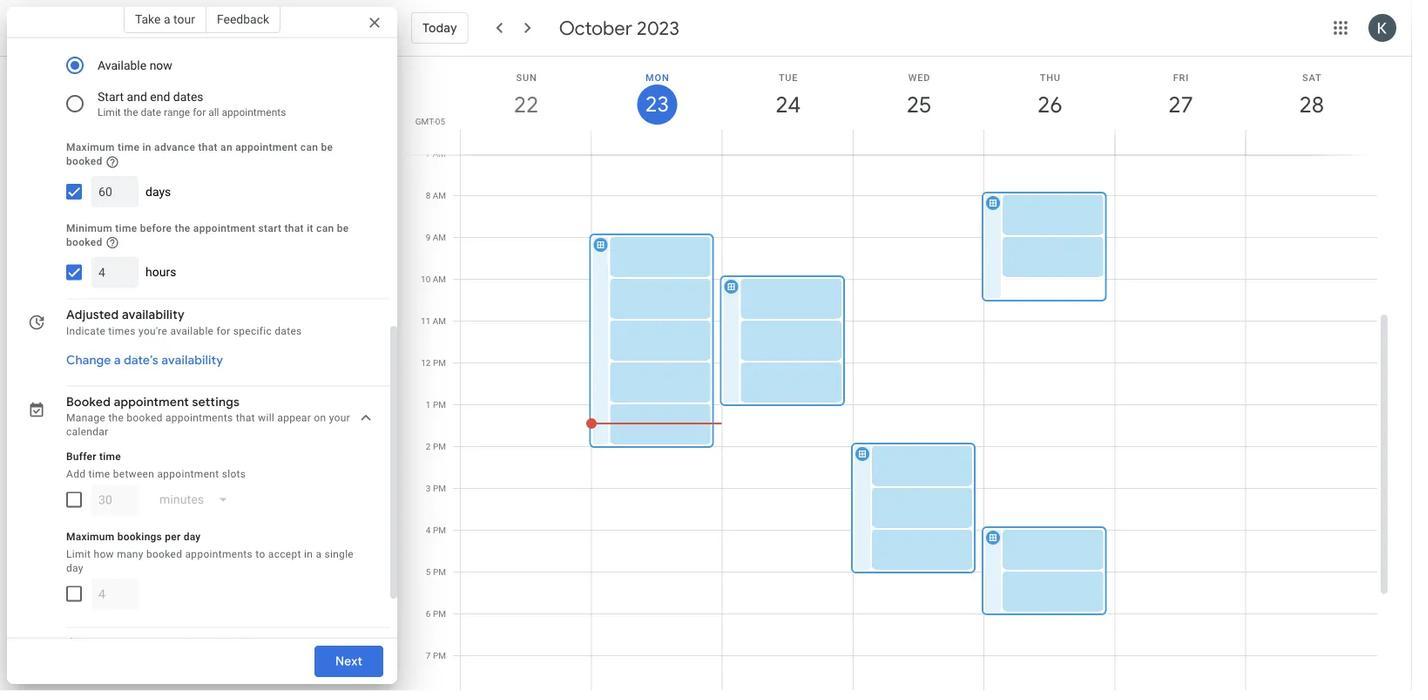 Task type: locate. For each thing, give the bounding box(es) containing it.
availability up you're at the top left of page
[[122, 308, 185, 323]]

be inside maximum time in advance that an appointment can be booked
[[321, 142, 333, 154]]

pm for 5 pm
[[433, 567, 446, 577]]

0 vertical spatial maximum
[[66, 142, 115, 154]]

manage
[[66, 412, 105, 425]]

availability inside 'button'
[[162, 353, 223, 369]]

pm right "4"
[[433, 525, 446, 536]]

maximum up maximum days in advance that an appointment can be booked number field
[[66, 142, 115, 154]]

2 horizontal spatial a
[[316, 548, 322, 561]]

booked down per
[[146, 548, 182, 561]]

booked up buffer time add time between appointment slots
[[127, 412, 163, 425]]

the inside minimum time before the appointment start that it can be booked
[[175, 223, 191, 235]]

am for 7 am
[[433, 149, 446, 159]]

appointments down "settings"
[[166, 412, 233, 425]]

am right 9
[[433, 232, 446, 243]]

0 vertical spatial range
[[137, 27, 164, 39]]

accept
[[268, 548, 301, 561]]

thu 26
[[1037, 72, 1062, 119]]

am
[[433, 149, 446, 159], [433, 190, 446, 201], [433, 232, 446, 243], [433, 274, 446, 285], [433, 316, 446, 326]]

can down feedback
[[260, 27, 277, 39]]

appointment left start
[[193, 223, 256, 235]]

can up it
[[301, 142, 318, 154]]

2 maximum from the top
[[66, 531, 115, 543]]

appointments inside booked appointment settings manage the booked appointments that will appear on your calendar
[[166, 412, 233, 425]]

0 vertical spatial availability
[[122, 308, 185, 323]]

range
[[137, 27, 164, 39], [164, 107, 190, 119]]

am right "10"
[[433, 274, 446, 285]]

2 vertical spatial a
[[316, 548, 322, 561]]

maximum
[[66, 142, 115, 154], [66, 531, 115, 543]]

am right 11 at the top left
[[433, 316, 446, 326]]

5 pm from the top
[[433, 525, 446, 536]]

settings
[[192, 395, 240, 411]]

1 vertical spatial range
[[164, 107, 190, 119]]

time inside maximum time in advance that an appointment can be booked
[[118, 142, 140, 154]]

that inside booked appointment settings manage the booked appointments that will appear on your calendar
[[236, 412, 255, 425]]

limit inside maximum bookings per day limit how many booked appointments to accept in a single day
[[66, 548, 91, 561]]

pm right 5
[[433, 567, 446, 577]]

time inside minimum time before the appointment start that it can be booked
[[115, 223, 137, 235]]

maximum inside maximum bookings per day limit how many booked appointments to accept in a single day
[[66, 531, 115, 543]]

advance
[[154, 142, 195, 154]]

2 am from the top
[[433, 190, 446, 201]]

appointment inside booked appointment settings manage the booked appointments that will appear on your calendar
[[114, 395, 189, 411]]

26 column header
[[984, 57, 1116, 155]]

a for change
[[114, 353, 121, 369]]

pm right 2
[[433, 441, 446, 452]]

change a date's availability
[[66, 353, 223, 369]]

friday, october 27 element
[[1161, 85, 1202, 125]]

0 horizontal spatial in
[[142, 142, 151, 154]]

for left all
[[193, 107, 206, 119]]

am for 10 am
[[433, 274, 446, 285]]

can inside maximum time in advance that an appointment can be booked
[[301, 142, 318, 154]]

7
[[426, 149, 431, 159], [426, 651, 431, 661]]

1 vertical spatial in
[[304, 548, 313, 561]]

1 7 from the top
[[426, 149, 431, 159]]

start
[[98, 90, 124, 104]]

1 pm from the top
[[433, 358, 446, 368]]

11 am
[[421, 316, 446, 326]]

Buffer time number field
[[98, 485, 132, 516]]

the right before
[[175, 223, 191, 235]]

1 vertical spatial availability
[[162, 353, 223, 369]]

0 vertical spatial day
[[184, 531, 201, 543]]

1 am from the top
[[433, 149, 446, 159]]

that
[[167, 27, 186, 39], [198, 142, 218, 154], [285, 223, 304, 235], [236, 412, 255, 425]]

time for maximum
[[118, 142, 140, 154]]

limit for maximum
[[66, 548, 91, 561]]

booked
[[295, 27, 331, 39], [66, 156, 102, 168], [66, 236, 102, 249], [127, 412, 163, 425], [146, 548, 182, 561]]

time left advance
[[118, 142, 140, 154]]

take
[[135, 12, 161, 26]]

0 vertical spatial a
[[164, 12, 170, 26]]

appointment right an
[[235, 142, 298, 154]]

availability
[[122, 308, 185, 323], [162, 353, 223, 369]]

1 vertical spatial 7
[[426, 651, 431, 661]]

22
[[513, 90, 538, 119]]

a left date's
[[114, 353, 121, 369]]

that left it
[[285, 223, 304, 235]]

booked up maximum days in advance that an appointment can be booked number field
[[66, 156, 102, 168]]

0 vertical spatial be
[[280, 27, 292, 39]]

6 pm from the top
[[433, 567, 446, 577]]

25 column header
[[853, 57, 985, 155]]

0 vertical spatial limit
[[66, 27, 91, 39]]

am down '05'
[[433, 149, 446, 159]]

10
[[421, 274, 431, 285]]

booked inside maximum bookings per day limit how many booked appointments to accept in a single day
[[146, 548, 182, 561]]

appointment down change a date's availability
[[114, 395, 189, 411]]

in inside maximum time in advance that an appointment can be booked
[[142, 142, 151, 154]]

a left single on the left bottom of the page
[[316, 548, 322, 561]]

gmt-05
[[416, 116, 445, 126]]

can right it
[[316, 223, 334, 235]]

booked down minimum
[[66, 236, 102, 249]]

8 pm from the top
[[433, 651, 446, 661]]

appointment left slots
[[157, 468, 219, 480]]

for left specific
[[217, 325, 231, 337]]

dates right specific
[[275, 325, 302, 337]]

5 am from the top
[[433, 316, 446, 326]]

1 vertical spatial can
[[301, 142, 318, 154]]

available
[[98, 58, 147, 73]]

time left before
[[115, 223, 137, 235]]

change a date's availability button
[[59, 345, 230, 377]]

pm for 2 pm
[[433, 441, 446, 452]]

time right 'buffer'
[[99, 451, 121, 463]]

day
[[184, 531, 201, 543], [66, 562, 83, 574]]

2 pm from the top
[[433, 400, 446, 410]]

2
[[426, 441, 431, 452]]

am right 8
[[433, 190, 446, 201]]

1 vertical spatial maximum
[[66, 531, 115, 543]]

before
[[140, 223, 172, 235]]

tuesday, october 24 element
[[768, 85, 809, 125]]

that left an
[[198, 142, 218, 154]]

range down end
[[164, 107, 190, 119]]

booked right feedback button
[[295, 27, 331, 39]]

1 horizontal spatial for
[[217, 325, 231, 337]]

2 horizontal spatial be
[[337, 223, 349, 235]]

the inside booked appointment settings manage the booked appointments that will appear on your calendar
[[108, 412, 124, 425]]

thu
[[1040, 72, 1061, 83]]

pm down 6 pm
[[433, 651, 446, 661]]

for inside "adjusted availability indicate times you're available for specific dates"
[[217, 325, 231, 337]]

a
[[164, 12, 170, 26], [114, 353, 121, 369], [316, 548, 322, 561]]

change
[[66, 353, 111, 369]]

0 horizontal spatial day
[[66, 562, 83, 574]]

23 column header
[[591, 57, 723, 155]]

take a tour button
[[124, 5, 206, 33]]

1 vertical spatial day
[[66, 562, 83, 574]]

1 horizontal spatial dates
[[275, 325, 302, 337]]

1 vertical spatial dates
[[275, 325, 302, 337]]

maximum up how
[[66, 531, 115, 543]]

1 vertical spatial for
[[217, 325, 231, 337]]

you're
[[139, 325, 168, 337]]

appear
[[277, 412, 311, 425]]

2 vertical spatial limit
[[66, 548, 91, 561]]

6
[[426, 609, 431, 619]]

7 pm from the top
[[433, 609, 446, 619]]

in left advance
[[142, 142, 151, 154]]

will
[[258, 412, 275, 425]]

0 horizontal spatial be
[[280, 27, 292, 39]]

range down take at the left
[[137, 27, 164, 39]]

28 column header
[[1246, 57, 1378, 155]]

appointments right all
[[222, 107, 286, 119]]

the down and
[[123, 107, 138, 119]]

limit the time range that appointments can be booked button
[[59, 5, 387, 43]]

booked inside booked appointment settings manage the booked appointments that will appear on your calendar
[[127, 412, 163, 425]]

2 vertical spatial be
[[337, 223, 349, 235]]

4 am from the top
[[433, 274, 446, 285]]

availability down the available in the top left of the page
[[162, 353, 223, 369]]

monday, october 23, today element
[[637, 85, 678, 125]]

appointment
[[235, 142, 298, 154], [193, 223, 256, 235], [114, 395, 189, 411], [157, 468, 219, 480]]

for
[[193, 107, 206, 119], [217, 325, 231, 337]]

the
[[94, 27, 109, 39], [123, 107, 138, 119], [175, 223, 191, 235], [108, 412, 124, 425]]

1 vertical spatial a
[[114, 353, 121, 369]]

2 7 from the top
[[426, 651, 431, 661]]

time
[[112, 27, 134, 39], [118, 142, 140, 154], [115, 223, 137, 235], [99, 451, 121, 463], [88, 468, 110, 480]]

indicate
[[66, 325, 106, 337]]

that left will
[[236, 412, 255, 425]]

7 down "6"
[[426, 651, 431, 661]]

limit the time range that appointments can be booked
[[66, 27, 331, 39]]

in right accept at the left bottom of the page
[[304, 548, 313, 561]]

an
[[221, 142, 233, 154]]

the right manage
[[108, 412, 124, 425]]

how
[[94, 548, 114, 561]]

dates
[[173, 90, 204, 104], [275, 325, 302, 337]]

a inside 'button'
[[114, 353, 121, 369]]

maximum inside maximum time in advance that an appointment can be booked
[[66, 142, 115, 154]]

dates inside "adjusted availability indicate times you're available for specific dates"
[[275, 325, 302, 337]]

Maximum days in advance that an appointment can be booked number field
[[98, 176, 132, 208]]

the inside start and end dates limit the date range for all appointments
[[123, 107, 138, 119]]

1 vertical spatial limit
[[98, 107, 121, 119]]

pm
[[433, 358, 446, 368], [433, 400, 446, 410], [433, 441, 446, 452], [433, 483, 446, 494], [433, 525, 446, 536], [433, 567, 446, 577], [433, 609, 446, 619], [433, 651, 446, 661]]

appointments inside limit the time range that appointments can be booked "dropdown button"
[[189, 27, 257, 39]]

0 vertical spatial in
[[142, 142, 151, 154]]

the up available
[[94, 27, 109, 39]]

10 am
[[421, 274, 446, 285]]

0 horizontal spatial for
[[193, 107, 206, 119]]

1 maximum from the top
[[66, 142, 115, 154]]

your
[[329, 412, 350, 425]]

pm right 1
[[433, 400, 446, 410]]

0 vertical spatial dates
[[173, 90, 204, 104]]

pm right 12
[[433, 358, 446, 368]]

limit inside start and end dates limit the date range for all appointments
[[98, 107, 121, 119]]

7 down gmt-05
[[426, 149, 431, 159]]

pm right "6"
[[433, 609, 446, 619]]

0 horizontal spatial dates
[[173, 90, 204, 104]]

appointments down feedback
[[189, 27, 257, 39]]

can inside "dropdown button"
[[260, 27, 277, 39]]

1 vertical spatial be
[[321, 142, 333, 154]]

dates inside start and end dates limit the date range for all appointments
[[173, 90, 204, 104]]

0 vertical spatial can
[[260, 27, 277, 39]]

that down 'tour'
[[167, 27, 186, 39]]

1 horizontal spatial be
[[321, 142, 333, 154]]

be
[[280, 27, 292, 39], [321, 142, 333, 154], [337, 223, 349, 235]]

limit
[[66, 27, 91, 39], [98, 107, 121, 119], [66, 548, 91, 561]]

appointments left 'to'
[[185, 548, 253, 561]]

tue 24
[[775, 72, 800, 119]]

can
[[260, 27, 277, 39], [301, 142, 318, 154], [316, 223, 334, 235]]

0 vertical spatial for
[[193, 107, 206, 119]]

1 horizontal spatial a
[[164, 12, 170, 26]]

1 horizontal spatial in
[[304, 548, 313, 561]]

appointments
[[189, 27, 257, 39], [222, 107, 286, 119], [166, 412, 233, 425], [185, 548, 253, 561]]

pm for 7 pm
[[433, 651, 446, 661]]

0 vertical spatial 7
[[426, 149, 431, 159]]

take a tour
[[135, 12, 195, 26]]

dates right end
[[173, 90, 204, 104]]

date
[[141, 107, 161, 119]]

saturday, october 28 element
[[1292, 85, 1332, 125]]

many
[[117, 548, 144, 561]]

all
[[208, 107, 219, 119]]

2 vertical spatial can
[[316, 223, 334, 235]]

pm for 3 pm
[[433, 483, 446, 494]]

3 am from the top
[[433, 232, 446, 243]]

pm right 3
[[433, 483, 446, 494]]

0 horizontal spatial a
[[114, 353, 121, 369]]

grid
[[404, 57, 1392, 691]]

7 pm
[[426, 651, 446, 661]]

24 column header
[[722, 57, 854, 155]]

that inside limit the time range that appointments can be booked "dropdown button"
[[167, 27, 186, 39]]

fri
[[1174, 72, 1190, 83]]

time up available
[[112, 27, 134, 39]]

2023
[[637, 16, 680, 40]]

feedback button
[[206, 5, 281, 33]]

4 pm from the top
[[433, 483, 446, 494]]

in
[[142, 142, 151, 154], [304, 548, 313, 561]]

option group
[[59, 47, 359, 123]]

3 pm from the top
[[433, 441, 446, 452]]

minimum
[[66, 223, 112, 235]]

27
[[1168, 90, 1193, 119]]

mon
[[646, 72, 670, 83]]

a inside button
[[164, 12, 170, 26]]

a left 'tour'
[[164, 12, 170, 26]]

the inside "dropdown button"
[[94, 27, 109, 39]]



Task type: describe. For each thing, give the bounding box(es) containing it.
8
[[426, 190, 431, 201]]

be inside "dropdown button"
[[280, 27, 292, 39]]

booked
[[66, 395, 111, 411]]

7 am
[[426, 149, 446, 159]]

specific
[[233, 325, 272, 337]]

adjusted
[[66, 308, 119, 323]]

maximum for maximum bookings per day limit how many booked appointments to accept in a single day
[[66, 531, 115, 543]]

a for take
[[164, 12, 170, 26]]

time right add
[[88, 468, 110, 480]]

october 2023
[[559, 16, 680, 40]]

sun
[[516, 72, 537, 83]]

pm for 12 pm
[[433, 358, 446, 368]]

october
[[559, 16, 633, 40]]

7 for 7 am
[[426, 149, 431, 159]]

single
[[325, 548, 354, 561]]

sat
[[1303, 72, 1323, 83]]

between
[[113, 468, 154, 480]]

date's
[[124, 353, 159, 369]]

next button
[[314, 641, 383, 682]]

appointments inside maximum bookings per day limit how many booked appointments to accept in a single day
[[185, 548, 253, 561]]

am for 9 am
[[433, 232, 446, 243]]

11
[[421, 316, 431, 326]]

2 pm
[[426, 441, 446, 452]]

3 pm
[[426, 483, 446, 494]]

booked inside maximum time in advance that an appointment can be booked
[[66, 156, 102, 168]]

now
[[150, 58, 172, 73]]

maximum bookings per day limit how many booked appointments to accept in a single day
[[66, 531, 354, 574]]

available now
[[98, 58, 172, 73]]

25
[[906, 90, 931, 119]]

12
[[421, 358, 431, 368]]

time for buffer
[[99, 451, 121, 463]]

tue
[[779, 72, 799, 83]]

am for 11 am
[[433, 316, 446, 326]]

wed 25
[[906, 72, 931, 119]]

1
[[426, 400, 431, 410]]

sun 22
[[513, 72, 538, 119]]

5
[[426, 567, 431, 577]]

next
[[335, 654, 363, 669]]

9 am
[[426, 232, 446, 243]]

availability inside "adjusted availability indicate times you're available for specific dates"
[[122, 308, 185, 323]]

Minimum amount of hours before the start of the appointment that it can be booked number field
[[98, 257, 132, 289]]

7 for 7 pm
[[426, 651, 431, 661]]

time for minimum
[[115, 223, 137, 235]]

to
[[256, 548, 265, 561]]

slots
[[222, 468, 246, 480]]

1 horizontal spatial day
[[184, 531, 201, 543]]

in inside maximum bookings per day limit how many booked appointments to accept in a single day
[[304, 548, 313, 561]]

4
[[426, 525, 431, 536]]

hours
[[146, 266, 176, 280]]

add
[[66, 468, 86, 480]]

time inside "dropdown button"
[[112, 27, 134, 39]]

gmt-
[[416, 116, 436, 126]]

23
[[644, 91, 668, 118]]

and
[[127, 90, 147, 104]]

4 pm
[[426, 525, 446, 536]]

8 am
[[426, 190, 446, 201]]

adjusted availability indicate times you're available for specific dates
[[66, 308, 302, 337]]

appointment inside maximum time in advance that an appointment can be booked
[[235, 142, 298, 154]]

27 column header
[[1115, 57, 1247, 155]]

grid containing 22
[[404, 57, 1392, 691]]

26
[[1037, 90, 1062, 119]]

booked appointment settings manage the booked appointments that will appear on your calendar
[[66, 395, 350, 439]]

22 column header
[[460, 57, 592, 155]]

option group containing available now
[[59, 47, 359, 123]]

start
[[258, 223, 282, 235]]

thursday, october 26 element
[[1030, 85, 1071, 125]]

appointment inside minimum time before the appointment start that it can be booked
[[193, 223, 256, 235]]

days
[[146, 185, 171, 199]]

05
[[436, 116, 445, 126]]

fri 27
[[1168, 72, 1193, 119]]

feedback
[[217, 12, 269, 26]]

28
[[1299, 90, 1324, 119]]

1 pm
[[426, 400, 446, 410]]

per
[[165, 531, 181, 543]]

end
[[150, 90, 170, 104]]

bookings
[[117, 531, 162, 543]]

appointments inside start and end dates limit the date range for all appointments
[[222, 107, 286, 119]]

3
[[426, 483, 431, 494]]

on
[[314, 412, 326, 425]]

5 pm
[[426, 567, 446, 577]]

24
[[775, 90, 800, 119]]

times
[[108, 325, 136, 337]]

sat 28
[[1299, 72, 1324, 119]]

be inside minimum time before the appointment start that it can be booked
[[337, 223, 349, 235]]

pm for 4 pm
[[433, 525, 446, 536]]

booked inside minimum time before the appointment start that it can be booked
[[66, 236, 102, 249]]

a inside maximum bookings per day limit how many booked appointments to accept in a single day
[[316, 548, 322, 561]]

limit inside limit the time range that appointments can be booked "dropdown button"
[[66, 27, 91, 39]]

wednesday, october 25 element
[[899, 85, 940, 125]]

appointment inside buffer time add time between appointment slots
[[157, 468, 219, 480]]

buffer
[[66, 451, 97, 463]]

for inside start and end dates limit the date range for all appointments
[[193, 107, 206, 119]]

maximum time in advance that an appointment can be booked
[[66, 142, 333, 168]]

booked inside "dropdown button"
[[295, 27, 331, 39]]

maximum for maximum time in advance that an appointment can be booked
[[66, 142, 115, 154]]

available
[[170, 325, 214, 337]]

pm for 1 pm
[[433, 400, 446, 410]]

range inside "dropdown button"
[[137, 27, 164, 39]]

Maximum bookings per day number field
[[98, 579, 132, 610]]

sunday, october 22 element
[[506, 85, 547, 125]]

minimum time before the appointment start that it can be booked
[[66, 223, 349, 249]]

mon 23
[[644, 72, 670, 118]]

that inside minimum time before the appointment start that it can be booked
[[285, 223, 304, 235]]

am for 8 am
[[433, 190, 446, 201]]

buffer time add time between appointment slots
[[66, 451, 246, 480]]

tour
[[173, 12, 195, 26]]

pm for 6 pm
[[433, 609, 446, 619]]

6 pm
[[426, 609, 446, 619]]

that inside maximum time in advance that an appointment can be booked
[[198, 142, 218, 154]]

range inside start and end dates limit the date range for all appointments
[[164, 107, 190, 119]]

wed
[[909, 72, 931, 83]]

limit for start
[[98, 107, 121, 119]]

calendar
[[66, 426, 108, 439]]

can inside minimum time before the appointment start that it can be booked
[[316, 223, 334, 235]]

12 pm
[[421, 358, 446, 368]]



Task type: vqa. For each thing, say whether or not it's contained in the screenshot.
The 8 Am
yes



